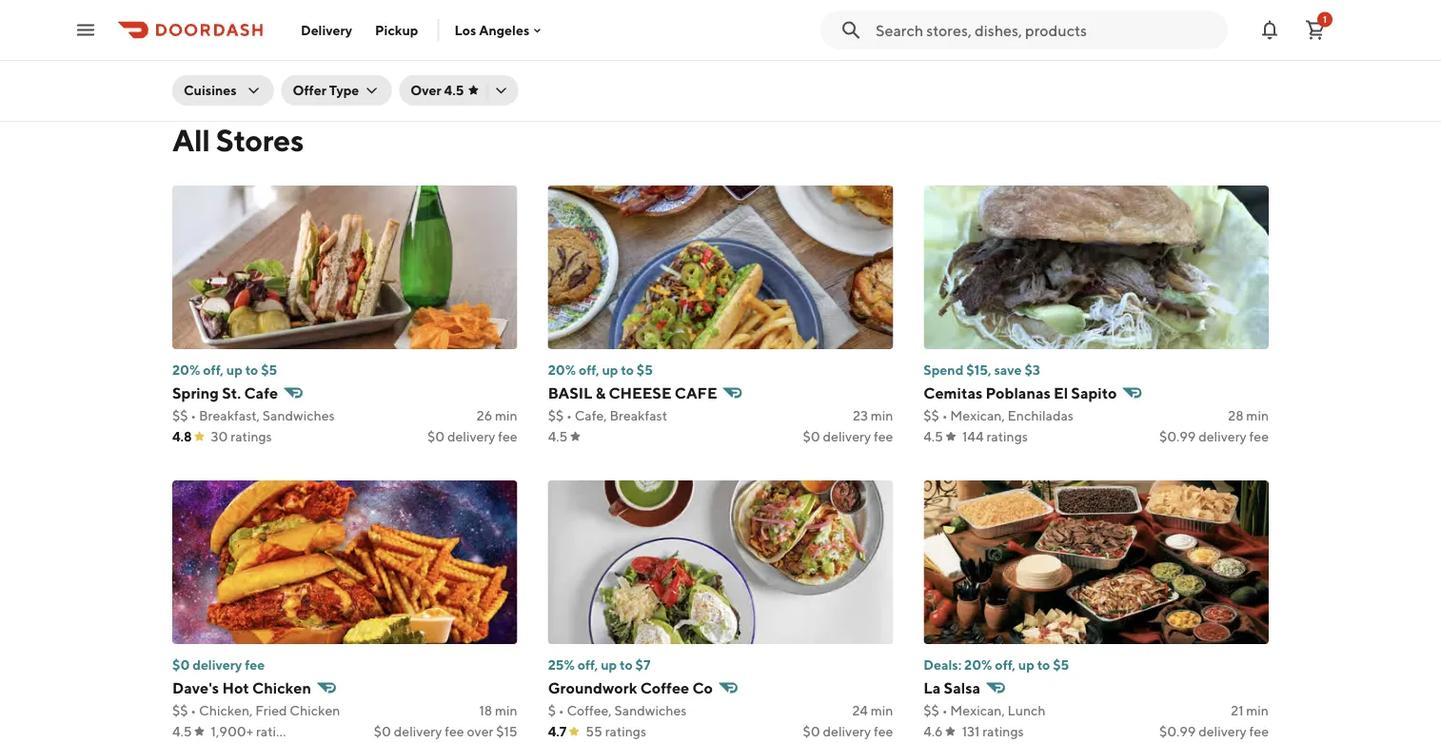 Task type: describe. For each thing, give the bounding box(es) containing it.
delivery for groundwork coffee co
[[823, 724, 871, 740]]

1 button
[[1297, 11, 1335, 49]]

1 vertical spatial chicken
[[290, 703, 340, 719]]

groundwork coffee co
[[548, 679, 713, 697]]

cemitas poblanas el sapito
[[924, 384, 1117, 402]]

delivery for spring st. cafe
[[447, 429, 495, 445]]

coffee
[[640, 679, 689, 697]]

1 horizontal spatial &
[[596, 384, 606, 402]]

$$ • breakfast, sandwiches
[[172, 408, 335, 424]]

min for dave's hot chicken
[[495, 703, 518, 719]]

los angeles button
[[454, 22, 545, 38]]

basil
[[548, 384, 593, 402]]

55
[[586, 724, 602, 740]]

Store search: begin typing to search for stores available on DoorDash text field
[[876, 20, 1217, 40]]

55 ratings
[[586, 724, 646, 740]]

$0.99 delivery fee for cemitas poblanas el sapito
[[1159, 429, 1269, 445]]

0 vertical spatial spring
[[914, 13, 960, 31]]

4.5 for $0 delivery fee
[[548, 429, 568, 445]]

spend $15, save $3
[[924, 362, 1040, 378]]

cheese
[[609, 384, 672, 402]]

enchiladas
[[1008, 408, 1074, 424]]

to for &
[[621, 362, 634, 378]]

over 4.5 button
[[399, 75, 518, 106]]

up for st.
[[226, 362, 243, 378]]

$0 delivery fee for basil & cheese cafe
[[803, 429, 893, 445]]

$3
[[1025, 362, 1040, 378]]

25% off, up to $7
[[548, 657, 651, 673]]

$0.99 for cemitas poblanas el sapito
[[1159, 429, 1196, 445]]

up up 'lunch' at the right of the page
[[1018, 657, 1035, 673]]

83
[[581, 58, 597, 73]]

21 min
[[1231, 703, 1269, 719]]

spend
[[924, 362, 964, 378]]

0 horizontal spatial 26
[[477, 408, 492, 424]]

min for cemitas poblanas el sapito
[[1246, 408, 1269, 424]]

1
[[1323, 14, 1327, 25]]

1 items, open order cart image
[[1304, 19, 1327, 41]]

0.6 mi • 26 min • $0 delivery fee
[[914, 37, 1105, 52]]

1 horizontal spatial st.
[[963, 13, 982, 31]]

cemitas
[[924, 384, 983, 402]]

4.5 for 144 ratings
[[924, 429, 943, 445]]

$15
[[496, 724, 518, 740]]

4.6 for 131 ratings
[[924, 724, 943, 740]]

min right the 0.6
[[981, 37, 1003, 52]]

min up 1,000+ ratings
[[239, 37, 261, 52]]

fried
[[255, 703, 287, 719]]

$$ for cemitas
[[924, 408, 939, 424]]

$$ • mexican, lunch
[[924, 703, 1046, 719]]

fee for basil & cheese cafe
[[874, 429, 893, 445]]

breakfast
[[610, 408, 667, 424]]

20% for spring st. cafe
[[172, 362, 200, 378]]

25%
[[548, 657, 575, 673]]

la
[[924, 679, 941, 697]]

23 min
[[853, 408, 893, 424]]

to for st.
[[245, 362, 258, 378]]

$
[[548, 703, 556, 719]]

0 horizontal spatial 30
[[211, 429, 228, 445]]

4.5 for 1,900+ ratings
[[172, 724, 192, 740]]

los
[[454, 22, 476, 38]]

ratings down fried
[[256, 724, 297, 740]]

delivery for basil & cheese cafe
[[823, 429, 871, 445]]

$$ for basil
[[548, 408, 564, 424]]

off, for basil
[[579, 362, 599, 378]]

over
[[411, 82, 441, 98]]

angeles
[[479, 22, 530, 38]]

18
[[479, 703, 492, 719]]

off, for groundwork
[[578, 657, 598, 673]]

$5 for cafe
[[261, 362, 277, 378]]

1,900+ ratings
[[211, 724, 297, 740]]

dave's hot chicken
[[172, 679, 311, 697]]

to up 'lunch' at the right of the page
[[1037, 657, 1050, 673]]

4.5 inside button
[[444, 82, 464, 98]]

0 vertical spatial chicken
[[252, 679, 311, 697]]

$0.99 for la salsa
[[1159, 724, 1196, 740]]

breakfast,
[[199, 408, 260, 424]]

4.6 for 1,000+ ratings
[[172, 58, 192, 73]]

cafe
[[675, 384, 717, 402]]

all stores
[[172, 122, 304, 158]]

stores
[[216, 122, 304, 158]]

1 vertical spatial 30 ratings
[[211, 429, 272, 445]]

up for coffee
[[601, 657, 617, 673]]

salsa
[[944, 679, 981, 697]]

coffee,
[[567, 703, 612, 719]]

24 min
[[852, 703, 893, 719]]

mexican, for salsa
[[950, 703, 1005, 719]]

2 horizontal spatial 20%
[[964, 657, 992, 673]]

$15,
[[966, 362, 991, 378]]

1 vertical spatial st.
[[222, 384, 241, 402]]

basil & cheese cafe
[[548, 384, 717, 402]]

$0 delivery fee for groundwork coffee co
[[803, 724, 893, 740]]

28 min
[[1228, 408, 1269, 424]]

los angeles
[[454, 22, 530, 38]]

$$ • chicken, fried chicken
[[172, 703, 340, 719]]

ratings down the $$ • mexican, enchiladas
[[987, 429, 1028, 445]]

0.6
[[914, 37, 934, 52]]

poblanas
[[986, 384, 1051, 402]]

1,000+
[[211, 58, 254, 73]]

2 horizontal spatial $5
[[1053, 657, 1069, 673]]

$0 delivery fee over $15
[[374, 724, 518, 740]]

delivery for dave's hot chicken
[[394, 724, 442, 740]]

over 4.5
[[411, 82, 464, 98]]

café
[[306, 13, 340, 31]]

to for coffee
[[620, 657, 633, 673]]

co
[[692, 679, 713, 697]]

0.8 mi • 22 min • $0 delivery fee
[[172, 37, 363, 52]]

23
[[853, 408, 868, 424]]

la salsa
[[924, 679, 981, 697]]

ratings down "$$ • breakfast, sandwiches"
[[231, 429, 272, 445]]

offer type button
[[281, 75, 392, 106]]

notification bell image
[[1258, 19, 1281, 41]]

all
[[172, 122, 210, 158]]

save
[[994, 362, 1022, 378]]

type
[[329, 82, 359, 98]]

chicken,
[[199, 703, 253, 719]]

0 vertical spatial 4.8
[[914, 58, 933, 73]]

hot
[[222, 679, 249, 697]]

fee for groundwork coffee co
[[874, 724, 893, 740]]

open menu image
[[74, 19, 97, 41]]

deals: 20% off, up to $5
[[924, 657, 1069, 673]]

0 horizontal spatial cafe
[[244, 384, 278, 402]]

sandwiches for co
[[615, 703, 687, 719]]

20% off, up to $5 for st.
[[172, 362, 277, 378]]

lunch
[[1008, 703, 1046, 719]]

delivery for la salsa
[[1199, 724, 1247, 740]]



Task type: vqa. For each thing, say whether or not it's contained in the screenshot.


Task type: locate. For each thing, give the bounding box(es) containing it.
ratings down $$ • mexican, lunch
[[983, 724, 1024, 740]]

min right 21
[[1246, 703, 1269, 719]]

pickup
[[375, 22, 418, 38]]

$0 delivery fee down 24
[[803, 724, 893, 740]]

$0.99 delivery fee down 21
[[1159, 724, 1269, 740]]

mi right the 0.6
[[937, 37, 952, 52]]

0 vertical spatial cafe
[[985, 13, 1019, 31]]

to
[[245, 362, 258, 378], [621, 362, 634, 378], [620, 657, 633, 673], [1037, 657, 1050, 673]]

4.6 down 0.8
[[172, 58, 192, 73]]

$0.99 delivery fee down 28
[[1159, 429, 1269, 445]]

0 vertical spatial st.
[[963, 13, 982, 31]]

1 horizontal spatial 4.6
[[543, 58, 562, 73]]

$0.99
[[1159, 429, 1196, 445], [1159, 724, 1196, 740]]

1 horizontal spatial 20%
[[548, 362, 576, 378]]

0 horizontal spatial mi
[[195, 37, 210, 52]]

4.8
[[914, 58, 933, 73], [172, 429, 192, 445]]

1 vertical spatial spring st. cafe
[[172, 384, 278, 402]]

131 ratings
[[962, 724, 1024, 740]]

deals:
[[924, 657, 962, 673]]

cafe up 0.6 mi • 26 min • $0 delivery fee
[[985, 13, 1019, 31]]

up for &
[[602, 362, 618, 378]]

1 horizontal spatial spring
[[914, 13, 960, 31]]

$0.99 delivery fee for la salsa
[[1159, 724, 1269, 740]]

0 vertical spatial 30 ratings
[[952, 58, 1013, 73]]

to up "$$ • breakfast, sandwiches"
[[245, 362, 258, 378]]

4.5 down dave's
[[172, 724, 192, 740]]

mexican, up 144
[[950, 408, 1005, 424]]

2 $0.99 delivery fee from the top
[[1159, 724, 1269, 740]]

4.8 down the 0.6
[[914, 58, 933, 73]]

off,
[[203, 362, 224, 378], [579, 362, 599, 378], [578, 657, 598, 673], [995, 657, 1016, 673]]

$$
[[172, 408, 188, 424], [548, 408, 564, 424], [924, 408, 939, 424], [172, 703, 188, 719], [924, 703, 939, 719]]

83 ratings
[[581, 58, 641, 73]]

up up breakfast,
[[226, 362, 243, 378]]

dave's
[[172, 679, 219, 697]]

20% for basil & cheese cafe
[[548, 362, 576, 378]]

to up 'basil & cheese cafe'
[[621, 362, 634, 378]]

1 $0.99 from the top
[[1159, 429, 1196, 445]]

30 down 0.6 mi • 26 min • $0 delivery fee
[[952, 58, 969, 73]]

1 vertical spatial $0.99
[[1159, 724, 1196, 740]]

1 vertical spatial $0.99 delivery fee
[[1159, 724, 1269, 740]]

offer type
[[293, 82, 359, 98]]

1 vertical spatial 4.8
[[172, 429, 192, 445]]

delivery button
[[289, 15, 364, 45]]

st. up 0.6 mi • 26 min • $0 delivery fee
[[963, 13, 982, 31]]

min for basil & cheese cafe
[[871, 408, 893, 424]]

$$ • mexican, enchiladas
[[924, 408, 1074, 424]]

cuisines
[[184, 82, 237, 98]]

$0 delivery fee
[[427, 429, 518, 445], [803, 429, 893, 445], [172, 657, 265, 673], [803, 724, 893, 740]]

20% up breakfast,
[[172, 362, 200, 378]]

fee
[[343, 37, 363, 52], [1085, 37, 1105, 52], [498, 429, 518, 445], [874, 429, 893, 445], [1249, 429, 1269, 445], [245, 657, 265, 673], [445, 724, 464, 740], [874, 724, 893, 740], [1249, 724, 1269, 740]]

20% off, up to $5 for &
[[548, 362, 653, 378]]

4.5 down basil
[[548, 429, 568, 445]]

0 horizontal spatial 20%
[[172, 362, 200, 378]]

0 vertical spatial mexican,
[[950, 408, 1005, 424]]

20% off, up to $5 up breakfast,
[[172, 362, 277, 378]]

pitchoun
[[172, 13, 237, 31]]

mi for spring
[[937, 37, 952, 52]]

30 down breakfast,
[[211, 429, 228, 445]]

spring up breakfast,
[[172, 384, 219, 402]]

ratings down 0.8 mi • 22 min • $0 delivery fee on the left of the page
[[257, 58, 298, 73]]

131
[[962, 724, 980, 740]]

fee for cemitas poblanas el sapito
[[1249, 429, 1269, 445]]

1 horizontal spatial $5
[[637, 362, 653, 378]]

0 horizontal spatial 30 ratings
[[211, 429, 272, 445]]

30 ratings down 0.6 mi • 26 min • $0 delivery fee
[[952, 58, 1013, 73]]

0 vertical spatial &
[[293, 13, 303, 31]]

chicken up fried
[[252, 679, 311, 697]]

4.5 right over
[[444, 82, 464, 98]]

0 horizontal spatial st.
[[222, 384, 241, 402]]

st.
[[963, 13, 982, 31], [222, 384, 241, 402]]

spring st. cafe up breakfast,
[[172, 384, 278, 402]]

0 horizontal spatial $5
[[261, 362, 277, 378]]

delivery
[[301, 22, 352, 38]]

0 vertical spatial spring st. cafe
[[914, 13, 1019, 31]]

groundwork
[[548, 679, 637, 697]]

22
[[221, 37, 236, 52]]

21
[[1231, 703, 1244, 719]]

off, up breakfast,
[[203, 362, 224, 378]]

$0 delivery fee up hot
[[172, 657, 265, 673]]

up
[[226, 362, 243, 378], [602, 362, 618, 378], [601, 657, 617, 673], [1018, 657, 1035, 673]]

$0 delivery fee down 23
[[803, 429, 893, 445]]

1 vertical spatial 30
[[211, 429, 228, 445]]

2 $0.99 from the top
[[1159, 724, 1196, 740]]

up up 'basil & cheese cafe'
[[602, 362, 618, 378]]

30
[[952, 58, 969, 73], [211, 429, 228, 445]]

1 horizontal spatial sandwiches
[[615, 703, 687, 719]]

$$ for la
[[924, 703, 939, 719]]

1 horizontal spatial 4.8
[[914, 58, 933, 73]]

144 ratings
[[962, 429, 1028, 445]]

20% up salsa
[[964, 657, 992, 673]]

26 min
[[477, 408, 518, 424]]

min for la salsa
[[1246, 703, 1269, 719]]

4.8 down "$$ • breakfast, sandwiches"
[[172, 429, 192, 445]]

1 mi from the left
[[195, 37, 210, 52]]

$0
[[272, 37, 290, 52], [1014, 37, 1032, 52], [427, 429, 445, 445], [803, 429, 820, 445], [172, 657, 190, 673], [374, 724, 391, 740], [803, 724, 820, 740]]

$$ down dave's
[[172, 703, 188, 719]]

ratings down $ • coffee, sandwiches
[[605, 724, 646, 740]]

0 horizontal spatial spring st. cafe
[[172, 384, 278, 402]]

spring st. cafe
[[914, 13, 1019, 31], [172, 384, 278, 402]]

2 mexican, from the top
[[950, 703, 1005, 719]]

1 vertical spatial &
[[596, 384, 606, 402]]

2 horizontal spatial 4.6
[[924, 724, 943, 740]]

mi right 0.8
[[195, 37, 210, 52]]

$$ for dave's
[[172, 703, 188, 719]]

144
[[962, 429, 984, 445]]

spring up the 0.6
[[914, 13, 960, 31]]

cafe,
[[575, 408, 607, 424]]

30 ratings
[[952, 58, 1013, 73], [211, 429, 272, 445]]

4.6 for 83 ratings
[[543, 58, 562, 73]]

0 horizontal spatial sandwiches
[[263, 408, 335, 424]]

off, up groundwork
[[578, 657, 598, 673]]

ratings down 0.6 mi • 26 min • $0 delivery fee
[[972, 58, 1013, 73]]

pickup button
[[364, 15, 430, 45]]

20%
[[172, 362, 200, 378], [548, 362, 576, 378], [964, 657, 992, 673]]

sandwiches for cafe
[[263, 408, 335, 424]]

el
[[1054, 384, 1068, 402]]

1 horizontal spatial 26
[[963, 37, 978, 52]]

sandwiches right breakfast,
[[263, 408, 335, 424]]

1 vertical spatial sandwiches
[[615, 703, 687, 719]]

over
[[467, 724, 493, 740]]

mi for pitchoun
[[195, 37, 210, 52]]

$5 for cheese
[[637, 362, 653, 378]]

0 vertical spatial sandwiches
[[263, 408, 335, 424]]

mexican, for poblanas
[[950, 408, 1005, 424]]

min for spring st. cafe
[[495, 408, 518, 424]]

1 horizontal spatial 20% off, up to $5
[[548, 362, 653, 378]]

$$ left breakfast,
[[172, 408, 188, 424]]

cafe
[[985, 13, 1019, 31], [244, 384, 278, 402]]

0 horizontal spatial 4.6
[[172, 58, 192, 73]]

& left café
[[293, 13, 303, 31]]

min for groundwork coffee co
[[871, 703, 893, 719]]

28
[[1228, 408, 1244, 424]]

cafe up "$$ • breakfast, sandwiches"
[[244, 384, 278, 402]]

min right 28
[[1246, 408, 1269, 424]]

0 horizontal spatial &
[[293, 13, 303, 31]]

0.8
[[172, 37, 193, 52]]

$5
[[261, 362, 277, 378], [637, 362, 653, 378], [1053, 657, 1069, 673]]

1 mexican, from the top
[[950, 408, 1005, 424]]

cuisines button
[[172, 75, 274, 106]]

st. up breakfast,
[[222, 384, 241, 402]]

1,000+ ratings
[[211, 58, 298, 73]]

fee for la salsa
[[1249, 724, 1269, 740]]

sapito
[[1071, 384, 1117, 402]]

sandwiches
[[263, 408, 335, 424], [615, 703, 687, 719]]

1,900+
[[211, 724, 253, 740]]

$0 delivery fee for spring st. cafe
[[427, 429, 518, 445]]

30 ratings down breakfast,
[[211, 429, 272, 445]]

&
[[293, 13, 303, 31], [596, 384, 606, 402]]

4.6 left 131
[[924, 724, 943, 740]]

min right 18
[[495, 703, 518, 719]]

•
[[213, 37, 219, 52], [264, 37, 270, 52], [954, 37, 960, 52], [1006, 37, 1012, 52], [191, 408, 196, 424], [566, 408, 572, 424], [942, 408, 948, 424], [191, 703, 196, 719], [559, 703, 564, 719], [942, 703, 948, 719]]

spring
[[914, 13, 960, 31], [172, 384, 219, 402]]

0 vertical spatial $0.99
[[1159, 429, 1196, 445]]

1 vertical spatial spring
[[172, 384, 219, 402]]

1 20% off, up to $5 from the left
[[172, 362, 277, 378]]

1 horizontal spatial spring st. cafe
[[914, 13, 1019, 31]]

4.5
[[444, 82, 464, 98], [548, 429, 568, 445], [924, 429, 943, 445], [172, 724, 192, 740]]

min right 23
[[871, 408, 893, 424]]

18 min
[[479, 703, 518, 719]]

24
[[852, 703, 868, 719]]

min left cafe,
[[495, 408, 518, 424]]

0 vertical spatial $0.99 delivery fee
[[1159, 429, 1269, 445]]

mi
[[195, 37, 210, 52], [937, 37, 952, 52]]

0 horizontal spatial spring
[[172, 384, 219, 402]]

off, up basil
[[579, 362, 599, 378]]

4.6 left "83"
[[543, 58, 562, 73]]

26
[[963, 37, 978, 52], [477, 408, 492, 424]]

off, up $$ • mexican, lunch
[[995, 657, 1016, 673]]

1 vertical spatial mexican,
[[950, 703, 1005, 719]]

mexican, up 131
[[950, 703, 1005, 719]]

fee for dave's hot chicken
[[445, 724, 464, 740]]

ratings right "83"
[[600, 58, 641, 73]]

$$ down la
[[924, 703, 939, 719]]

spring st. cafe up the 0.6
[[914, 13, 1019, 31]]

1 vertical spatial cafe
[[244, 384, 278, 402]]

up up groundwork
[[601, 657, 617, 673]]

1 horizontal spatial 30 ratings
[[952, 58, 1013, 73]]

pitchoun bakery & café
[[172, 13, 340, 31]]

delivery for cemitas poblanas el sapito
[[1199, 429, 1247, 445]]

1 vertical spatial 26
[[477, 408, 492, 424]]

1 horizontal spatial cafe
[[985, 13, 1019, 31]]

bakery
[[240, 13, 289, 31]]

$$ down 'cemitas'
[[924, 408, 939, 424]]

0 vertical spatial 26
[[963, 37, 978, 52]]

1 horizontal spatial mi
[[937, 37, 952, 52]]

chicken right fried
[[290, 703, 340, 719]]

$0 delivery fee down 26 min
[[427, 429, 518, 445]]

to left '$7'
[[620, 657, 633, 673]]

0 horizontal spatial 20% off, up to $5
[[172, 362, 277, 378]]

& up the $$ • cafe, breakfast
[[596, 384, 606, 402]]

$$ for spring
[[172, 408, 188, 424]]

20% off, up to $5 up basil
[[548, 362, 653, 378]]

sandwiches down coffee on the bottom of page
[[615, 703, 687, 719]]

1 $0.99 delivery fee from the top
[[1159, 429, 1269, 445]]

$$ • cafe, breakfast
[[548, 408, 667, 424]]

1 horizontal spatial 30
[[952, 58, 969, 73]]

min
[[239, 37, 261, 52], [981, 37, 1003, 52], [495, 408, 518, 424], [871, 408, 893, 424], [1246, 408, 1269, 424], [495, 703, 518, 719], [871, 703, 893, 719], [1246, 703, 1269, 719]]

chicken
[[252, 679, 311, 697], [290, 703, 340, 719]]

4.6
[[172, 58, 192, 73], [543, 58, 562, 73], [924, 724, 943, 740]]

4.5 left 144
[[924, 429, 943, 445]]

offer
[[293, 82, 326, 98]]

20% up basil
[[548, 362, 576, 378]]

2 mi from the left
[[937, 37, 952, 52]]

fee for spring st. cafe
[[498, 429, 518, 445]]

2 20% off, up to $5 from the left
[[548, 362, 653, 378]]

0 horizontal spatial 4.8
[[172, 429, 192, 445]]

min right 24
[[871, 703, 893, 719]]

0 vertical spatial 30
[[952, 58, 969, 73]]

off, for spring
[[203, 362, 224, 378]]

$7
[[635, 657, 651, 673]]

$$ down basil
[[548, 408, 564, 424]]



